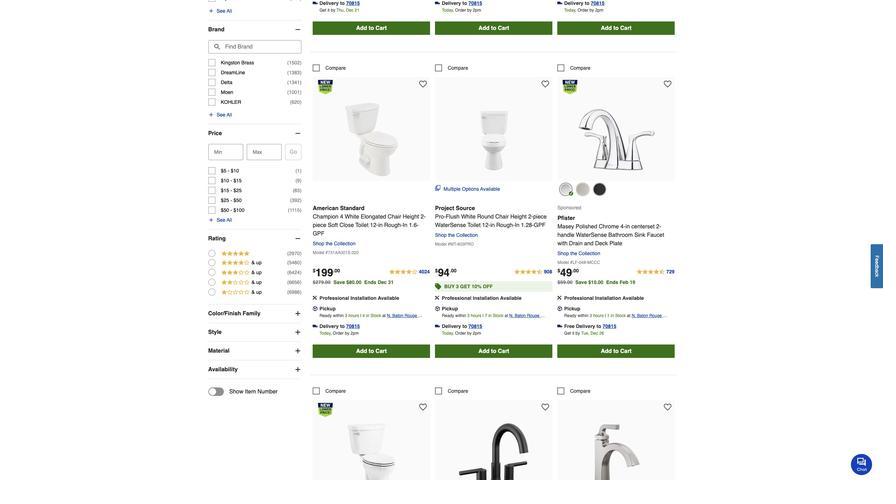 Task type: vqa. For each thing, say whether or not it's contained in the screenshot.
the leftmost On
no



Task type: locate. For each thing, give the bounding box(es) containing it.
1341
[[289, 80, 300, 85]]

2 up from the top
[[256, 270, 262, 276]]

15 ) from the top
[[300, 290, 302, 295]]

1 hours from the left
[[349, 314, 359, 319]]

.00 inside the $ 49 .00
[[572, 268, 579, 274]]

8 ) from the top
[[300, 188, 302, 193]]

heart outline image
[[419, 80, 427, 88], [542, 80, 549, 88], [664, 80, 672, 88], [419, 404, 427, 412], [542, 404, 549, 412], [664, 404, 672, 412]]

in left "1.28-"
[[515, 222, 520, 229]]

available right options
[[480, 186, 500, 192]]

at inside ready within 3 hours | 1 in stock at n. baton rouge lowe's
[[627, 314, 631, 319]]

) for ( 1115 )
[[300, 208, 302, 213]]

1 vertical spatial watersense
[[576, 232, 607, 239]]

2- for 1.6-
[[421, 214, 426, 220]]

| for 1
[[605, 314, 606, 319]]

1 & from the top
[[252, 260, 255, 266]]

model for pro-flush white round chair height 2-piece watersense toilet 12-in rough-in 1.28-gpf
[[435, 242, 447, 247]]

0 vertical spatial it
[[328, 8, 330, 13]]

1 pickup from the left
[[320, 306, 336, 312]]

908
[[544, 269, 552, 275]]

1 horizontal spatial watersense
[[576, 232, 607, 239]]

pickup image for delivery
[[435, 307, 440, 312]]

2 horizontal spatial professional
[[564, 296, 594, 301]]

| inside ready within 3 hours | 7 in stock at n. baton rouge lowe's
[[483, 314, 484, 319]]

3 up from the top
[[256, 280, 262, 286]]

2 toilet from the left
[[468, 222, 481, 229]]

pickup image down tag filled 'image'
[[435, 307, 440, 312]]

1 horizontal spatial ready
[[442, 314, 454, 319]]

professional for 2nd assembly icon from right
[[442, 296, 472, 301]]

piece up "1.28-"
[[533, 214, 547, 220]]

brass
[[241, 60, 254, 66]]

ready down $279.00
[[320, 314, 332, 319]]

plus image inside material 'button'
[[294, 348, 302, 355]]

ends for 199
[[364, 280, 376, 285]]

2 n. baton rouge lowe's button from the left
[[509, 313, 553, 326]]

polished chrome image
[[559, 183, 573, 196]]

3 n. from the left
[[632, 314, 636, 319]]

close
[[339, 222, 354, 229]]

) down 83
[[300, 198, 302, 203]]

1 horizontal spatial chair
[[495, 214, 509, 220]]

max
[[253, 149, 262, 155]]

2 horizontal spatial 2-
[[656, 224, 661, 230]]

it
[[328, 8, 330, 13], [572, 331, 574, 336]]

shop the collection up model # lf-048-mccc
[[558, 251, 600, 257]]

ready for ready within 3 hours | 4 in stock at n. baton rouge lowe's
[[320, 314, 332, 319]]

new lower price image down 5001954253 element
[[318, 404, 333, 418]]

available down 19
[[623, 296, 644, 301]]

048-
[[579, 260, 587, 265]]

2 horizontal spatial shop the collection
[[558, 251, 600, 257]]

hours inside ready within 3 hours | 1 in stock at n. baton rouge lowe's
[[593, 314, 604, 319]]

savings save $80.00 element
[[333, 280, 396, 285]]

in inside american standard champion 4 white elongated chair height 2- piece soft close toilet 12-in rough-in 1.6- gpf
[[378, 222, 383, 229]]

1 see all button from the top
[[208, 7, 232, 14]]

0 horizontal spatial get
[[320, 8, 326, 13]]

1 .00 from the left
[[333, 268, 340, 274]]

2 ready from the left
[[442, 314, 454, 319]]

installation
[[351, 296, 377, 301], [473, 296, 499, 301], [595, 296, 621, 301]]

&
[[252, 260, 255, 266], [252, 270, 255, 276], [252, 280, 255, 286], [252, 290, 255, 295]]

& up for ( 6656 )
[[252, 280, 262, 286]]

( 1001 )
[[287, 89, 302, 95]]

shop up "model # mt-803pro"
[[435, 233, 447, 238]]

12- inside project source pro-flush white round chair height 2-piece watersense toilet 12-in rough-in 1.28-gpf
[[482, 222, 490, 229]]

up right 2 stars image at the left bottom
[[256, 280, 262, 286]]

( for 1341
[[287, 80, 289, 85]]

1000247221 element
[[313, 65, 346, 72]]

4 stars image
[[221, 259, 250, 268], [389, 268, 430, 277]]

truck filled image
[[435, 1, 440, 6], [558, 1, 562, 6], [435, 324, 440, 329], [558, 324, 562, 329]]

shop the collection link for watersense
[[435, 233, 481, 238]]

3 ) from the top
[[300, 80, 302, 85]]

stock up free delivery to 70815
[[615, 314, 626, 319]]

minus image
[[294, 26, 302, 33], [294, 130, 302, 137], [294, 235, 302, 243]]

0 vertical spatial #
[[448, 242, 450, 247]]

0 horizontal spatial rough-
[[384, 222, 403, 229]]

rating
[[208, 236, 226, 242]]

2 horizontal spatial |
[[605, 314, 606, 319]]

2 vertical spatial dec
[[591, 331, 598, 336]]

2 horizontal spatial $
[[558, 268, 560, 274]]

- down $15 - $25
[[230, 198, 232, 203]]

2 rough- from the left
[[496, 222, 515, 229]]

within inside ready within 3 hours | 4 in stock at n. baton rouge lowe's
[[333, 314, 344, 319]]

1 vertical spatial $10
[[221, 178, 229, 184]]

( for 392
[[290, 198, 292, 203]]

3 inside ready within 3 hours | 4 in stock at n. baton rouge lowe's
[[345, 314, 347, 319]]

) up ( 1001 )
[[300, 80, 302, 85]]

within for ready within 3 hours | 1 in stock at n. baton rouge lowe's
[[578, 314, 589, 319]]

professional installation available for first assembly icon from the left
[[320, 296, 399, 301]]

ready for ready within 3 hours | 1 in stock at n. baton rouge lowe's
[[564, 314, 577, 319]]

n. inside ready within 3 hours | 1 in stock at n. baton rouge lowe's
[[632, 314, 636, 319]]

assembly image down $59.00
[[558, 296, 562, 300]]

11 ) from the top
[[300, 251, 302, 257]]

4 inside ready within 3 hours | 4 in stock at n. baton rouge lowe's
[[363, 314, 365, 319]]

0 horizontal spatial $10
[[221, 178, 229, 184]]

n. baton rouge lowe's button for ready within 3 hours | 7 in stock at n. baton rouge lowe's
[[509, 313, 553, 326]]

) down ( 6656 )
[[300, 290, 302, 295]]

see all for brand
[[217, 112, 232, 118]]

height inside project source pro-flush white round chair height 2-piece watersense toilet 12-in rough-in 1.28-gpf
[[510, 214, 527, 220]]

2 pickup image from the left
[[558, 307, 562, 312]]

0 horizontal spatial within
[[333, 314, 344, 319]]

moen
[[221, 89, 233, 95]]

3
[[456, 284, 459, 290], [345, 314, 347, 319], [467, 314, 470, 319], [590, 314, 592, 319]]

0 horizontal spatial save
[[333, 280, 345, 285]]

1 chair from the left
[[388, 214, 401, 220]]

option group containing (
[[208, 250, 302, 298]]

n. inside ready within 3 hours | 7 in stock at n. baton rouge lowe's
[[509, 314, 514, 319]]

2 all from the top
[[227, 112, 232, 118]]

1 horizontal spatial collection
[[456, 233, 478, 238]]

price button
[[208, 124, 302, 143]]

ready
[[320, 314, 332, 319], [442, 314, 454, 319], [564, 314, 577, 319]]

lowe's for ready within 3 hours | 1 in stock at n. baton rouge lowe's
[[632, 321, 645, 326]]

0 horizontal spatial installation
[[351, 296, 377, 301]]

all down kohler
[[227, 112, 232, 118]]

12- down elongated
[[370, 222, 378, 229]]

chair for elongated
[[388, 214, 401, 220]]

option group
[[208, 250, 302, 298]]

,
[[453, 8, 454, 13], [575, 8, 576, 13], [331, 331, 332, 336], [453, 331, 454, 336]]

1 minus image from the top
[[294, 26, 302, 33]]

( 1115 )
[[288, 208, 302, 213]]

3 within from the left
[[578, 314, 589, 319]]

n. right the 7
[[509, 314, 514, 319]]

multiple
[[444, 186, 461, 192]]

save for 49
[[575, 280, 587, 285]]

assembly image up pickup icon
[[313, 296, 317, 300]]

1 horizontal spatial in
[[515, 222, 520, 229]]

3 inside ready within 3 hours | 7 in stock at n. baton rouge lowe's
[[467, 314, 470, 319]]

1 horizontal spatial 12-
[[482, 222, 490, 229]]

professional
[[320, 296, 349, 301], [442, 296, 472, 301], [564, 296, 594, 301]]

2 horizontal spatial shop
[[558, 251, 569, 257]]

2 stars image
[[221, 279, 250, 287]]

ready within 3 hours | 7 in stock at n. baton rouge lowe's
[[442, 314, 541, 326]]

get left the thu,
[[320, 8, 326, 13]]

rough- left "1.28-"
[[496, 222, 515, 229]]

13 ) from the top
[[300, 270, 302, 276]]

1 at from the left
[[382, 314, 386, 319]]

1 height from the left
[[403, 214, 419, 220]]

3 pickup from the left
[[564, 306, 580, 312]]

1 installation from the left
[[351, 296, 377, 301]]

shop
[[435, 233, 447, 238], [313, 241, 324, 247], [558, 251, 569, 257]]

1 horizontal spatial within
[[455, 314, 466, 319]]

0 horizontal spatial piece
[[313, 222, 326, 229]]

4
[[340, 214, 343, 220], [363, 314, 365, 319]]

3 lowe's from the left
[[632, 321, 645, 326]]

ends right $80.00
[[364, 280, 376, 285]]

gpf down champion
[[313, 231, 324, 237]]

stock inside ready within 3 hours | 7 in stock at n. baton rouge lowe's
[[493, 314, 503, 319]]

n. inside ready within 3 hours | 4 in stock at n. baton rouge lowe's
[[387, 314, 391, 319]]

| for 4
[[360, 314, 361, 319]]

1 horizontal spatial pickup image
[[558, 307, 562, 312]]

flush
[[446, 214, 460, 220]]

at inside ready within 3 hours | 7 in stock at n. baton rouge lowe's
[[505, 314, 508, 319]]

compare inside 5006032705 element
[[448, 65, 468, 71]]

1 white from the left
[[345, 214, 359, 220]]

6 ) from the top
[[300, 168, 302, 174]]

3 .00 from the left
[[572, 268, 579, 274]]

0 horizontal spatial in
[[403, 222, 407, 229]]

installation down off
[[473, 296, 499, 301]]

& up for ( 6986 )
[[252, 290, 262, 295]]

9 ) from the top
[[300, 198, 302, 203]]

1 horizontal spatial model
[[435, 242, 447, 247]]

stock
[[371, 314, 381, 319], [493, 314, 503, 319], [615, 314, 626, 319]]

get
[[320, 8, 326, 13], [564, 331, 571, 336]]

2 see all from the top
[[217, 112, 232, 118]]

professional installation available
[[320, 296, 399, 301], [442, 296, 522, 301], [564, 296, 644, 301]]

1 | from the left
[[360, 314, 361, 319]]

$ for 199
[[313, 268, 316, 274]]

plus image inside color/finish family button
[[294, 311, 302, 318]]

0 horizontal spatial shop the collection link
[[313, 241, 358, 247]]

$50 up $100
[[233, 198, 242, 203]]

gpf left masey
[[534, 222, 546, 229]]

1 12- from the left
[[370, 222, 378, 229]]

3 stock from the left
[[615, 314, 626, 319]]

| inside ready within 3 hours | 1 in stock at n. baton rouge lowe's
[[605, 314, 606, 319]]

1 horizontal spatial shop
[[435, 233, 447, 238]]

1 4.5 stars image from the left
[[514, 268, 553, 277]]

1 vertical spatial 4
[[363, 314, 365, 319]]

compare inside 5014109877 element
[[448, 389, 468, 394]]

brand button
[[208, 20, 302, 39]]

see all down $50 - $100
[[217, 217, 232, 223]]

) up 9
[[300, 168, 302, 174]]

$ up $279.00
[[313, 268, 316, 274]]

2 4.5 stars image from the left
[[636, 268, 675, 277]]

stock right the 7
[[493, 314, 503, 319]]

watersense
[[435, 222, 466, 229], [576, 232, 607, 239]]

masey
[[558, 224, 574, 230]]

) up ( 620 )
[[300, 89, 302, 95]]

professional installation available for 2nd assembly icon from right
[[442, 296, 522, 301]]

- up $25 - $50
[[230, 188, 232, 193]]

1 vertical spatial 4 stars image
[[389, 268, 430, 277]]

1 horizontal spatial pickup
[[442, 306, 458, 312]]

professional down buy
[[442, 296, 472, 301]]

lowe's inside ready within 3 hours | 7 in stock at n. baton rouge lowe's
[[509, 321, 522, 326]]

2- left pro- at the top of page
[[421, 214, 426, 220]]

1 vertical spatial 1
[[607, 314, 610, 319]]

1 vertical spatial minus image
[[294, 130, 302, 137]]

3 rouge from the left
[[649, 314, 662, 319]]

2 within from the left
[[455, 314, 466, 319]]

4 & from the top
[[252, 290, 255, 295]]

collection for toilet
[[456, 233, 478, 238]]

brushed nickel image
[[576, 183, 590, 196]]

height
[[403, 214, 419, 220], [510, 214, 527, 220]]

assembly image
[[313, 296, 317, 300], [435, 296, 439, 300], [558, 296, 562, 300]]

2 truck filled image from the top
[[313, 324, 318, 329]]

at for 7
[[505, 314, 508, 319]]

toilet
[[355, 222, 369, 229], [468, 222, 481, 229]]

1 vertical spatial $25
[[221, 198, 229, 203]]

5001954253 element
[[313, 388, 346, 395]]

1 ) from the top
[[300, 60, 302, 66]]

rough- left '1.6-'
[[384, 222, 403, 229]]

it down free
[[572, 331, 574, 336]]

0 horizontal spatial stock
[[371, 314, 381, 319]]

in down 'savings save $80.00' element
[[366, 314, 369, 319]]

4 up close
[[340, 214, 343, 220]]

shop the collection link up 'model # 731aa001s.020'
[[313, 241, 358, 247]]

white inside project source pro-flush white round chair height 2-piece watersense toilet 12-in rough-in 1.28-gpf
[[461, 214, 476, 220]]

0 horizontal spatial it
[[328, 8, 330, 13]]

2 vertical spatial all
[[227, 217, 232, 223]]

model # mt-803pro
[[435, 242, 474, 247]]

0 horizontal spatial shop
[[313, 241, 324, 247]]

stock for 4
[[371, 314, 381, 319]]

$5
[[221, 168, 226, 174]]

all down $50 - $100
[[227, 217, 232, 223]]

1 horizontal spatial save
[[575, 280, 587, 285]]

1 rough- from the left
[[384, 222, 403, 229]]

delta
[[221, 80, 232, 85]]

pickup for ready within 3 hours | 4 in stock at n. baton rouge lowe's
[[320, 306, 336, 312]]

off
[[483, 284, 493, 290]]

.00 up was price $279.00 element on the left bottom of the page
[[333, 268, 340, 274]]

new lower price image
[[563, 80, 578, 94], [318, 404, 333, 418]]

plus image inside style button
[[294, 329, 302, 336]]

white down standard
[[345, 214, 359, 220]]

piece inside project source pro-flush white round chair height 2-piece watersense toilet 12-in rough-in 1.28-gpf
[[533, 214, 547, 220]]

plus image
[[294, 311, 302, 318], [294, 348, 302, 355], [294, 367, 302, 374]]

pickup down buy
[[442, 306, 458, 312]]

lowe's for ready within 3 hours | 4 in stock at n. baton rouge lowe's
[[387, 321, 400, 326]]

) down 9
[[300, 188, 302, 193]]

hours inside ready within 3 hours | 7 in stock at n. baton rouge lowe's
[[471, 314, 481, 319]]

n. down 31
[[387, 314, 391, 319]]

actual price $199.00 element
[[313, 267, 340, 279]]

compare inside 1000244329 element
[[570, 65, 591, 71]]

1 horizontal spatial n. baton rouge lowe's button
[[509, 313, 553, 326]]

#
[[448, 242, 450, 247], [326, 251, 328, 255], [570, 260, 573, 265]]

3 professional from the left
[[564, 296, 594, 301]]

installation down savings save $10.00 element in the right of the page
[[595, 296, 621, 301]]

ready inside ready within 3 hours | 4 in stock at n. baton rouge lowe's
[[320, 314, 332, 319]]

1 horizontal spatial #
[[448, 242, 450, 247]]

3 see all button from the top
[[208, 217, 232, 224]]

3 & from the top
[[252, 280, 255, 286]]

1 vertical spatial #
[[326, 251, 328, 255]]

savings save $10.00 element
[[575, 280, 638, 285]]

2 12- from the left
[[482, 222, 490, 229]]

.00 inside $ 199 .00
[[333, 268, 340, 274]]

0 vertical spatial all
[[227, 8, 232, 14]]

2 vertical spatial see all button
[[208, 217, 232, 224]]

2 minus image from the top
[[294, 130, 302, 137]]

availability
[[208, 367, 238, 373]]

see
[[217, 8, 225, 14], [217, 112, 225, 118], [217, 217, 225, 223]]

height inside american standard champion 4 white elongated chair height 2- piece soft close toilet 12-in rough-in 1.6- gpf
[[403, 214, 419, 220]]

rouge inside ready within 3 hours | 4 in stock at n. baton rouge lowe's
[[405, 314, 417, 319]]

- up $15 - $25
[[230, 178, 232, 184]]

3 minus image from the top
[[294, 235, 302, 243]]

3 all from the top
[[227, 217, 232, 223]]

baton inside ready within 3 hours | 4 in stock at n. baton rouge lowe's
[[392, 314, 403, 319]]

1 vertical spatial collection
[[334, 241, 356, 247]]

chair inside american standard champion 4 white elongated chair height 2- piece soft close toilet 12-in rough-in 1.6- gpf
[[388, 214, 401, 220]]

1 horizontal spatial lowe's
[[509, 321, 522, 326]]

rouge inside ready within 3 hours | 7 in stock at n. baton rouge lowe's
[[527, 314, 539, 319]]

0 horizontal spatial ready
[[320, 314, 332, 319]]

2 e from the top
[[874, 262, 880, 264]]

baton inside ready within 3 hours | 7 in stock at n. baton rouge lowe's
[[515, 314, 526, 319]]

stock inside ready within 3 hours | 4 in stock at n. baton rouge lowe's
[[371, 314, 381, 319]]

$ right 908
[[558, 268, 560, 274]]

in down 'round'
[[490, 222, 495, 229]]

compare for 5001954253 element
[[326, 389, 346, 394]]

professional down was price $59.00 element
[[564, 296, 594, 301]]

0 vertical spatial $25
[[233, 188, 242, 193]]

10 ) from the top
[[300, 208, 302, 213]]

.00 down lf-
[[572, 268, 579, 274]]

actual price $94.00 element
[[435, 267, 457, 279]]

0 vertical spatial see all
[[217, 8, 232, 14]]

b
[[874, 267, 880, 270]]

1 vertical spatial truck filled image
[[313, 324, 318, 329]]

1 rouge from the left
[[405, 314, 417, 319]]

$ inside the $ 49 .00
[[558, 268, 560, 274]]

1 truck filled image from the top
[[313, 1, 318, 6]]

| left the 7
[[483, 314, 484, 319]]

available up ready within 3 hours | 7 in stock at n. baton rouge lowe's on the bottom right of page
[[500, 296, 522, 301]]

1 horizontal spatial shop the collection link
[[435, 233, 481, 238]]

compare inside 1000247221 element
[[326, 65, 346, 71]]

( for 5460
[[287, 260, 289, 266]]

rouge inside ready within 3 hours | 1 in stock at n. baton rouge lowe's
[[649, 314, 662, 319]]

0 vertical spatial collection
[[456, 233, 478, 238]]

stock for 1
[[615, 314, 626, 319]]

0 horizontal spatial dec
[[346, 8, 354, 13]]

3 plus image from the top
[[294, 367, 302, 374]]

american standard champion 4 white elongated chair height 2-piece soft close toilet 12-in rough-in 1.6-gpf image
[[333, 101, 410, 178]]

ends
[[364, 280, 376, 285], [606, 280, 618, 285]]

.00 inside $ 94 .00
[[450, 268, 457, 274]]

0 vertical spatial the
[[448, 233, 455, 238]]

2 in from the left
[[515, 222, 520, 229]]

collection for close
[[334, 241, 356, 247]]

save for 199
[[333, 280, 345, 285]]

12- inside american standard champion 4 white elongated chair height 2- piece soft close toilet 12-in rough-in 1.6- gpf
[[370, 222, 378, 229]]

2 plus image from the top
[[294, 348, 302, 355]]

2 professional from the left
[[442, 296, 472, 301]]

buy 3 get 10% off
[[444, 284, 493, 290]]

ready inside ready within 3 hours | 1 in stock at n. baton rouge lowe's
[[564, 314, 577, 319]]

2 horizontal spatial n. baton rouge lowe's button
[[632, 313, 675, 326]]

- left $100
[[230, 208, 232, 213]]

champion
[[313, 214, 339, 220]]

n. for 7
[[509, 314, 514, 319]]

3 installation from the left
[[595, 296, 621, 301]]

0 horizontal spatial pickup
[[320, 306, 336, 312]]

pickup up free
[[564, 306, 580, 312]]

( for 9
[[295, 178, 297, 184]]

baton
[[392, 314, 403, 319], [515, 314, 526, 319], [637, 314, 648, 319]]

( 1383 )
[[287, 70, 302, 75]]

4 inside american standard champion 4 white elongated chair height 2- piece soft close toilet 12-in rough-in 1.6- gpf
[[340, 214, 343, 220]]

dec
[[346, 8, 354, 13], [378, 280, 387, 285], [591, 331, 598, 336]]

1 n. from the left
[[387, 314, 391, 319]]

plus image for color/finish family
[[294, 311, 302, 318]]

1 up from the top
[[256, 260, 262, 266]]

3 professional installation available from the left
[[564, 296, 644, 301]]

gpf
[[534, 222, 546, 229], [313, 231, 324, 237]]

( for 1
[[295, 168, 297, 174]]

1 stock from the left
[[371, 314, 381, 319]]

see all button down kohler
[[208, 111, 232, 118]]

1 in from the left
[[403, 222, 407, 229]]

shop the collection link for soft
[[313, 241, 358, 247]]

watersense up and
[[576, 232, 607, 239]]

0 horizontal spatial 4 stars image
[[221, 259, 250, 268]]

at down ends dec 31 element
[[382, 314, 386, 319]]

.00 up buy
[[450, 268, 457, 274]]

0 horizontal spatial rouge
[[405, 314, 417, 319]]

piece
[[533, 214, 547, 220], [313, 222, 326, 229]]

2 horizontal spatial pickup
[[564, 306, 580, 312]]

1 professional installation available from the left
[[320, 296, 399, 301]]

up down rating button
[[256, 260, 262, 266]]

minus image inside brand button
[[294, 26, 302, 33]]

compare inside '5014345125' element
[[570, 389, 591, 394]]

baton inside ready within 3 hours | 1 in stock at n. baton rouge lowe's
[[637, 314, 648, 319]]

$50
[[233, 198, 242, 203], [221, 208, 229, 213]]

tue,
[[581, 331, 589, 336]]

1000244329 element
[[558, 65, 591, 72]]

0 vertical spatial dec
[[346, 8, 354, 13]]

$ inside $ 94 .00
[[435, 268, 438, 274]]

available for first assembly icon from the left
[[378, 296, 399, 301]]

2-
[[421, 214, 426, 220], [528, 214, 533, 220], [656, 224, 661, 230]]

plus image
[[208, 8, 214, 14], [208, 112, 214, 118], [208, 217, 214, 223], [294, 329, 302, 336]]

) for ( 620 )
[[300, 99, 302, 105]]

2 horizontal spatial .00
[[572, 268, 579, 274]]

2 $ from the left
[[435, 268, 438, 274]]

hours inside ready within 3 hours | 4 in stock at n. baton rouge lowe's
[[349, 314, 359, 319]]

3 stars image
[[221, 269, 250, 277]]

gpf inside project source pro-flush white round chair height 2-piece watersense toilet 12-in rough-in 1.28-gpf
[[534, 222, 546, 229]]

save left $80.00
[[333, 280, 345, 285]]

piece inside american standard champion 4 white elongated chair height 2- piece soft close toilet 12-in rough-in 1.6- gpf
[[313, 222, 326, 229]]

see for brand
[[217, 112, 225, 118]]

0 horizontal spatial toilet
[[355, 222, 369, 229]]

) up 1341
[[300, 70, 302, 75]]

0 horizontal spatial professional installation available
[[320, 296, 399, 301]]

2 see from the top
[[217, 112, 225, 118]]

within inside ready within 3 hours | 1 in stock at n. baton rouge lowe's
[[578, 314, 589, 319]]

tuscan bronze image
[[593, 183, 607, 196]]

1 horizontal spatial rouge
[[527, 314, 539, 319]]

n. down 19
[[632, 314, 636, 319]]

chair inside project source pro-flush white round chair height 2-piece watersense toilet 12-in rough-in 1.28-gpf
[[495, 214, 509, 220]]

4 & up from the top
[[252, 290, 262, 295]]

$50 - $100
[[221, 208, 244, 213]]

0 vertical spatial truck filled image
[[313, 1, 318, 6]]

) for ( 9 )
[[300, 178, 302, 184]]

& right 2 stars image at the left bottom
[[252, 280, 255, 286]]

2 horizontal spatial stock
[[615, 314, 626, 319]]

it left the thu,
[[328, 8, 330, 13]]

minus image inside price button
[[294, 130, 302, 137]]

see down kohler
[[217, 112, 225, 118]]

hours down $80.00
[[349, 314, 359, 319]]

height up "1.28-"
[[510, 214, 527, 220]]

) up 5460
[[300, 251, 302, 257]]

4 ) from the top
[[300, 89, 302, 95]]

1 baton from the left
[[392, 314, 403, 319]]

ready up free
[[564, 314, 577, 319]]

professional down was price $279.00 element on the left bottom of the page
[[320, 296, 349, 301]]

pickup image
[[313, 307, 318, 312]]

$ inside $ 199 .00
[[313, 268, 316, 274]]

1 ends from the left
[[364, 280, 376, 285]]

$279.00
[[313, 280, 331, 285]]

2 ends from the left
[[606, 280, 618, 285]]

3 hours from the left
[[593, 314, 604, 319]]

3 at from the left
[[627, 314, 631, 319]]

3 ready from the left
[[564, 314, 577, 319]]

1001
[[289, 89, 300, 95]]

multiple options available link
[[435, 185, 500, 193]]

lowe's inside ready within 3 hours | 4 in stock at n. baton rouge lowe's
[[387, 321, 400, 326]]

0 vertical spatial 1
[[297, 168, 300, 174]]

2 vertical spatial see all
[[217, 217, 232, 223]]

2pm
[[473, 8, 481, 13], [595, 8, 604, 13], [351, 331, 359, 336], [473, 331, 481, 336]]

compare inside 5001954253 element
[[326, 389, 346, 394]]

2- up faucet
[[656, 224, 661, 230]]

stock inside ready within 3 hours | 1 in stock at n. baton rouge lowe's
[[615, 314, 626, 319]]

1 pickup image from the left
[[435, 307, 440, 312]]

toilet inside project source pro-flush white round chair height 2-piece watersense toilet 12-in rough-in 1.28-gpf
[[468, 222, 481, 229]]

2 vertical spatial plus image
[[294, 367, 302, 374]]

& for ( 6656 )
[[252, 280, 255, 286]]

plus image for availability
[[294, 367, 302, 374]]

see down $50 - $100
[[217, 217, 225, 223]]

compare for 1000247221 element at the top
[[326, 65, 346, 71]]

truck filled image
[[313, 1, 318, 6], [313, 324, 318, 329]]

# for pro-flush white round chair height 2-piece watersense toilet 12-in rough-in 1.28-gpf
[[448, 242, 450, 247]]

chair right elongated
[[388, 214, 401, 220]]

toilet down 'round'
[[468, 222, 481, 229]]

installation down 'savings save $80.00' element
[[351, 296, 377, 301]]

new lower price image down 1000244329 element
[[563, 80, 578, 94]]

2- inside pfister masey polished chrome 4-in centerset 2- handle watersense bathroom sink faucet with drain and deck plate
[[656, 224, 661, 230]]

| up free delivery to 70815
[[605, 314, 606, 319]]

shop the collection up "model # mt-803pro"
[[435, 233, 478, 238]]

.00 for 199
[[333, 268, 340, 274]]

2 horizontal spatial hours
[[593, 314, 604, 319]]

| inside ready within 3 hours | 4 in stock at n. baton rouge lowe's
[[360, 314, 361, 319]]

stock for 7
[[493, 314, 503, 319]]

watersense inside pfister masey polished chrome 4-in centerset 2- handle watersense bathroom sink faucet with drain and deck plate
[[576, 232, 607, 239]]

minus image inside rating button
[[294, 235, 302, 243]]

31
[[388, 280, 394, 285]]

4 stars image up 31
[[389, 268, 430, 277]]

delta trinsic matte black 4-in centerset 2-handle watersense bathroom sink faucet with drain and deck plate image
[[455, 424, 533, 481]]

collection
[[456, 233, 478, 238], [334, 241, 356, 247], [579, 251, 600, 257]]

2 & up from the top
[[252, 270, 262, 276]]

4.5 stars image containing 908
[[514, 268, 553, 277]]

in left '1.6-'
[[403, 222, 407, 229]]

3 see from the top
[[217, 217, 225, 223]]

0 horizontal spatial the
[[326, 241, 333, 247]]

0 horizontal spatial 4
[[340, 214, 343, 220]]

ends feb 19 element
[[606, 280, 638, 285]]

show item number element
[[208, 388, 278, 397]]

- for $25
[[230, 198, 232, 203]]

available for 2nd assembly icon from right
[[500, 296, 522, 301]]

12 ) from the top
[[300, 260, 302, 266]]

dec left 31
[[378, 280, 387, 285]]

white inside american standard champion 4 white elongated chair height 2- piece soft close toilet 12-in rough-in 1.6- gpf
[[345, 214, 359, 220]]

rouge for ready within 3 hours | 1 in stock at n. baton rouge lowe's
[[649, 314, 662, 319]]

pickup image
[[435, 307, 440, 312], [558, 307, 562, 312]]

$100
[[233, 208, 244, 213]]

& down rating button
[[252, 260, 255, 266]]

1 inside ready within 3 hours | 1 in stock at n. baton rouge lowe's
[[607, 314, 610, 319]]

& up for ( 6424 )
[[252, 270, 262, 276]]

2- inside project source pro-flush white round chair height 2-piece watersense toilet 12-in rough-in 1.28-gpf
[[528, 214, 533, 220]]

0 vertical spatial see all button
[[208, 7, 232, 14]]

toilet down elongated
[[355, 222, 369, 229]]

3 n. baton rouge lowe's button from the left
[[632, 313, 675, 326]]

1 horizontal spatial installation
[[473, 296, 499, 301]]

2 vertical spatial collection
[[579, 251, 600, 257]]

up
[[256, 260, 262, 266], [256, 270, 262, 276], [256, 280, 262, 286], [256, 290, 262, 295]]

in
[[378, 222, 383, 229], [490, 222, 495, 229], [626, 224, 630, 230], [366, 314, 369, 319], [488, 314, 492, 319], [611, 314, 614, 319]]

at inside ready within 3 hours | 4 in stock at n. baton rouge lowe's
[[382, 314, 386, 319]]

delta knoxville stainless single hole 1-handle watersense bathroom sink faucet with drain and deck plate image
[[577, 424, 655, 481]]

2 see all button from the top
[[208, 111, 232, 118]]

1 vertical spatial gpf
[[313, 231, 324, 237]]

1 toilet from the left
[[355, 222, 369, 229]]

pickup for ready within 3 hours | 1 in stock at n. baton rouge lowe's
[[564, 306, 580, 312]]

3 left the 7
[[467, 314, 470, 319]]

hours
[[349, 314, 359, 319], [471, 314, 481, 319], [593, 314, 604, 319]]

professional installation available down $80.00
[[320, 296, 399, 301]]

0 vertical spatial see
[[217, 8, 225, 14]]

at
[[382, 314, 386, 319], [505, 314, 508, 319], [627, 314, 631, 319]]

see all button up brand
[[208, 7, 232, 14]]

model up 49
[[558, 260, 569, 265]]

729
[[666, 269, 675, 275]]

minus image for price
[[294, 130, 302, 137]]

compare for 5014109877 element
[[448, 389, 468, 394]]

4.5 stars image left 49
[[514, 268, 553, 277]]

3 | from the left
[[605, 314, 606, 319]]

1
[[297, 168, 300, 174], [607, 314, 610, 319]]

0 horizontal spatial $50
[[221, 208, 229, 213]]

1 horizontal spatial dec
[[378, 280, 387, 285]]

shop the collection
[[435, 233, 478, 238], [313, 241, 356, 247], [558, 251, 600, 257]]

) for ( 1341 )
[[300, 80, 302, 85]]

the
[[448, 233, 455, 238], [326, 241, 333, 247], [570, 251, 577, 257]]

shop the collection link up "model # mt-803pro"
[[435, 233, 481, 238]]

12- down 'round'
[[482, 222, 490, 229]]

all for brand
[[227, 112, 232, 118]]

collection up the 731aa001s.020
[[334, 241, 356, 247]]

) for ( 6986 )
[[300, 290, 302, 295]]

within inside ready within 3 hours | 7 in stock at n. baton rouge lowe's
[[455, 314, 466, 319]]

1 horizontal spatial 4.5 stars image
[[636, 268, 675, 277]]

today
[[442, 8, 453, 13], [564, 8, 575, 13], [320, 331, 331, 336], [442, 331, 453, 336]]

5 stars image
[[221, 250, 250, 258]]

|
[[360, 314, 361, 319], [483, 314, 484, 319], [605, 314, 606, 319]]

) up ( 1383 )
[[300, 60, 302, 66]]

1 vertical spatial see all
[[217, 112, 232, 118]]

- for $10
[[230, 178, 232, 184]]

- right the $5
[[228, 168, 229, 174]]

2 assembly image from the left
[[435, 296, 439, 300]]

1 horizontal spatial at
[[505, 314, 508, 319]]

2 at from the left
[[505, 314, 508, 319]]

n. baton rouge lowe's button for ready within 3 hours | 4 in stock at n. baton rouge lowe's
[[387, 313, 430, 326]]

3 assembly image from the left
[[558, 296, 562, 300]]

0 horizontal spatial white
[[345, 214, 359, 220]]

e up d
[[874, 259, 880, 262]]

1 horizontal spatial .00
[[450, 268, 457, 274]]

2- inside american standard champion 4 white elongated chair height 2- piece soft close toilet 12-in rough-in 1.6- gpf
[[421, 214, 426, 220]]

1 n. baton rouge lowe's button from the left
[[387, 313, 430, 326]]

3 & up from the top
[[252, 280, 262, 286]]

7
[[485, 314, 487, 319]]

was price $279.00 element
[[313, 278, 333, 285]]

plus image inside availability "button"
[[294, 367, 302, 374]]

in up free delivery to 70815
[[611, 314, 614, 319]]

get for delivery
[[320, 8, 326, 13]]

shop up 'model # 731aa001s.020'
[[313, 241, 324, 247]]

1 see all from the top
[[217, 8, 232, 14]]

4.5 stars image containing 729
[[636, 268, 675, 277]]

1 horizontal spatial height
[[510, 214, 527, 220]]

1 save from the left
[[333, 280, 345, 285]]

1 within from the left
[[333, 314, 344, 319]]

ready inside ready within 3 hours | 7 in stock at n. baton rouge lowe's
[[442, 314, 454, 319]]

1 horizontal spatial $50
[[233, 198, 242, 203]]

0 horizontal spatial watersense
[[435, 222, 466, 229]]

available
[[480, 186, 500, 192], [378, 296, 399, 301], [500, 296, 522, 301], [623, 296, 644, 301]]

4.5 stars image
[[514, 268, 553, 277], [636, 268, 675, 277]]

2 & from the top
[[252, 270, 255, 276]]

0 vertical spatial piece
[[533, 214, 547, 220]]

chair right 'round'
[[495, 214, 509, 220]]

1 vertical spatial get
[[564, 331, 571, 336]]

21
[[355, 8, 359, 13]]

2 ) from the top
[[300, 70, 302, 75]]

lowe's inside ready within 3 hours | 1 in stock at n. baton rouge lowe's
[[632, 321, 645, 326]]

3 inside ready within 3 hours | 1 in stock at n. baton rouge lowe's
[[590, 314, 592, 319]]

3 see all from the top
[[217, 217, 232, 223]]

0 horizontal spatial n.
[[387, 314, 391, 319]]

$25 down $15 - $25
[[221, 198, 229, 203]]

2 .00 from the left
[[450, 268, 457, 274]]

) for ( 6656 )
[[300, 280, 302, 286]]

toilet inside american standard champion 4 white elongated chair height 2- piece soft close toilet 12-in rough-in 1.6- gpf
[[355, 222, 369, 229]]

3 baton from the left
[[637, 314, 648, 319]]



Task type: describe. For each thing, give the bounding box(es) containing it.
in inside american standard champion 4 white elongated chair height 2- piece soft close toilet 12-in rough-in 1.6- gpf
[[403, 222, 407, 229]]

4 stars image containing 4024
[[389, 268, 430, 277]]

see all button for brand
[[208, 111, 232, 118]]

k
[[874, 275, 880, 277]]

) for ( 392 )
[[300, 198, 302, 203]]

4024 button
[[389, 268, 430, 277]]

199
[[316, 267, 333, 279]]

2 horizontal spatial the
[[570, 251, 577, 257]]

plate
[[610, 241, 622, 247]]

professional for first assembly icon from the left
[[320, 296, 349, 301]]

baton for ready within 3 hours | 1 in stock at n. baton rouge lowe's
[[637, 314, 648, 319]]

1115
[[290, 208, 300, 213]]

- for $15
[[230, 188, 232, 193]]

n. for 1
[[632, 314, 636, 319]]

6656
[[289, 280, 300, 286]]

piece for pro-flush white round chair height 2-piece watersense toilet 12-in rough-in 1.28-gpf
[[533, 214, 547, 220]]

0 horizontal spatial new lower price image
[[318, 404, 333, 418]]

1 vertical spatial $15
[[221, 188, 229, 193]]

2 vertical spatial shop the collection
[[558, 251, 600, 257]]

c
[[874, 273, 880, 275]]

see all for price
[[217, 217, 232, 223]]

0 horizontal spatial $25
[[221, 198, 229, 203]]

& up for ( 5460 )
[[252, 260, 262, 266]]

( for 620
[[290, 99, 292, 105]]

( 2970 )
[[287, 251, 302, 257]]

) for ( 1001 )
[[300, 89, 302, 95]]

in inside pfister masey polished chrome 4-in centerset 2- handle watersense bathroom sink faucet with drain and deck plate
[[626, 224, 630, 230]]

dec for 31
[[378, 280, 387, 285]]

in inside ready within 3 hours | 4 in stock at n. baton rouge lowe's
[[366, 314, 369, 319]]

kingston
[[221, 60, 240, 66]]

4.5 stars image for 49
[[636, 268, 675, 277]]

shop the collection for watersense
[[435, 233, 478, 238]]

& for ( 6424 )
[[252, 270, 255, 276]]

4 stars image inside option group
[[221, 259, 250, 268]]

the for watersense
[[448, 233, 455, 238]]

5006032705 element
[[435, 65, 468, 72]]

up for ( 6656 )
[[256, 280, 262, 286]]

0 horizontal spatial 1
[[297, 168, 300, 174]]

803pro
[[458, 242, 474, 247]]

color/finish family
[[208, 311, 261, 317]]

deck
[[595, 241, 608, 247]]

f
[[874, 256, 880, 259]]

in inside ready within 3 hours | 7 in stock at n. baton rouge lowe's
[[488, 314, 492, 319]]

in inside project source pro-flush white round chair height 2-piece watersense toilet 12-in rough-in 1.28-gpf
[[490, 222, 495, 229]]

rough- inside project source pro-flush white round chair height 2-piece watersense toilet 12-in rough-in 1.28-gpf
[[496, 222, 515, 229]]

1 see from the top
[[217, 8, 225, 14]]

pfister
[[558, 215, 575, 222]]

1 assembly image from the left
[[313, 296, 317, 300]]

item
[[245, 389, 256, 396]]

Find Brand text field
[[208, 40, 302, 54]]

4024
[[419, 269, 430, 275]]

& for ( 5460 )
[[252, 260, 255, 266]]

installation for first assembly icon from the left
[[351, 296, 377, 301]]

available for third assembly icon
[[623, 296, 644, 301]]

rating button
[[208, 230, 302, 248]]

- for $5
[[228, 168, 229, 174]]

2 vertical spatial #
[[570, 260, 573, 265]]

$ 94 .00
[[435, 267, 457, 279]]

) for ( 83 )
[[300, 188, 302, 193]]

baton for ready within 3 hours | 4 in stock at n. baton rouge lowe's
[[392, 314, 403, 319]]

actual price $49.00 element
[[558, 267, 579, 279]]

0 vertical spatial $50
[[233, 198, 242, 203]]

ready within 3 hours | 4 in stock at n. baton rouge lowe's
[[320, 314, 418, 326]]

feb
[[620, 280, 628, 285]]

5014109877 element
[[435, 388, 468, 395]]

buy
[[444, 284, 455, 290]]

6424
[[289, 270, 300, 276]]

polished
[[576, 224, 597, 230]]

2970
[[289, 251, 300, 257]]

show
[[229, 389, 243, 396]]

at for 4
[[382, 314, 386, 319]]

) for ( 5460 )
[[300, 260, 302, 266]]

( 1341 )
[[287, 80, 302, 85]]

new lower price image
[[318, 80, 333, 94]]

american
[[313, 205, 339, 212]]

10%
[[472, 284, 482, 290]]

shop the collection for soft
[[313, 241, 356, 247]]

brand
[[208, 26, 224, 33]]

$80.00
[[346, 280, 361, 285]]

faucet
[[647, 232, 664, 239]]

at for 1
[[627, 314, 631, 319]]

hours for 4
[[349, 314, 359, 319]]

pfister masey polished chrome 4-in centerset 2-handle watersense bathroom sink faucet with drain and deck plate image
[[577, 101, 655, 178]]

1.28-
[[521, 222, 534, 229]]

installation for 2nd assembly icon from right
[[473, 296, 499, 301]]

price
[[208, 130, 222, 137]]

chair for round
[[495, 214, 509, 220]]

round
[[477, 214, 494, 220]]

model # 731aa001s.020
[[313, 251, 359, 255]]

$ 199 .00
[[313, 267, 340, 279]]

hours for 7
[[471, 314, 481, 319]]

( 83 )
[[293, 188, 302, 193]]

ends dec 31 element
[[364, 280, 396, 285]]

dec for 26
[[591, 331, 598, 336]]

pro-
[[435, 214, 446, 220]]

it for free
[[572, 331, 574, 336]]

american standard champion 4 white elongated chair height 2- piece soft close toilet 12-in rough-in 1.6- gpf
[[313, 205, 426, 237]]

2- for gpf
[[528, 214, 533, 220]]

( for 1001
[[287, 89, 289, 95]]

kohler cimarron white elongated chair height 2-piece watersense soft close toilet 12-in rough-in 1.28-gpf image
[[333, 424, 410, 481]]

n. for 4
[[387, 314, 391, 319]]

392
[[292, 198, 300, 203]]

it for delivery
[[328, 8, 330, 13]]

4.5 stars image for 94
[[514, 268, 553, 277]]

729 button
[[636, 268, 675, 277]]

chrome
[[599, 224, 619, 230]]

baton for ready within 3 hours | 7 in stock at n. baton rouge lowe's
[[515, 314, 526, 319]]

19
[[630, 280, 635, 285]]

3 for ready within 3 hours | 1 in stock at n. baton rouge lowe's
[[590, 314, 592, 319]]

professional for third assembly icon
[[564, 296, 594, 301]]

.00 for 49
[[572, 268, 579, 274]]

options
[[462, 186, 479, 192]]

rouge for ready within 3 hours | 4 in stock at n. baton rouge lowe's
[[405, 314, 417, 319]]

) for ( 2970 )
[[300, 251, 302, 257]]

1 horizontal spatial new lower price image
[[563, 80, 578, 94]]

within for ready within 3 hours | 7 in stock at n. baton rouge lowe's
[[455, 314, 466, 319]]

shop for champion 4 white elongated chair height 2- piece soft close toilet 12-in rough-in 1.6- gpf
[[313, 241, 324, 247]]

rough- inside american standard champion 4 white elongated chair height 2- piece soft close toilet 12-in rough-in 1.6- gpf
[[384, 222, 403, 229]]

$25 - $50
[[221, 198, 242, 203]]

- for $50
[[230, 208, 232, 213]]

$ for 49
[[558, 268, 560, 274]]

compare for 1000244329 element
[[570, 65, 591, 71]]

material button
[[208, 342, 302, 361]]

go
[[290, 149, 297, 155]]

1 all from the top
[[227, 8, 232, 14]]

# for champion 4 white elongated chair height 2- piece soft close toilet 12-in rough-in 1.6- gpf
[[326, 251, 328, 255]]

( 6424 )
[[287, 270, 302, 276]]

color/finish
[[208, 311, 241, 317]]

minus image for rating
[[294, 235, 302, 243]]

was price $59.00 element
[[558, 278, 575, 285]]

up for ( 6986 )
[[256, 290, 262, 295]]

free delivery to 70815
[[564, 324, 616, 329]]

white for toilet
[[461, 214, 476, 220]]

f e e d b a c k button
[[871, 245, 883, 289]]

$ for 94
[[435, 268, 438, 274]]

in inside ready within 3 hours | 1 in stock at n. baton rouge lowe's
[[611, 314, 614, 319]]

dreamline
[[221, 70, 245, 75]]

project source pro-flush white round chair height 2-piece watersense toilet 12-in rough-in 1.28-gpf image
[[455, 101, 533, 178]]

see all button for price
[[208, 217, 232, 224]]

620
[[292, 99, 300, 105]]

truck filled image for get
[[313, 1, 318, 6]]

multiple options available
[[444, 186, 500, 192]]

pfister masey polished chrome 4-in centerset 2- handle watersense bathroom sink faucet with drain and deck plate
[[558, 215, 664, 247]]

pickup for ready within 3 hours | 7 in stock at n. baton rouge lowe's
[[442, 306, 458, 312]]

5014345125 element
[[558, 388, 591, 395]]

) for ( 1502 )
[[300, 60, 302, 66]]

rouge for ready within 3 hours | 7 in stock at n. baton rouge lowe's
[[527, 314, 539, 319]]

family
[[243, 311, 261, 317]]

3 left get
[[456, 284, 459, 290]]

gpf inside american standard champion 4 white elongated chair height 2- piece soft close toilet 12-in rough-in 1.6- gpf
[[313, 231, 324, 237]]

1 horizontal spatial $25
[[233, 188, 242, 193]]

sponsored
[[558, 205, 581, 211]]

$15 - $25
[[221, 188, 242, 193]]

lowe's for ready within 3 hours | 7 in stock at n. baton rouge lowe's
[[509, 321, 522, 326]]

2 vertical spatial shop the collection link
[[558, 251, 603, 257]]

6986
[[289, 290, 300, 295]]

( 620 )
[[290, 99, 302, 105]]

26
[[599, 331, 604, 336]]

( 9 )
[[295, 178, 302, 184]]

3 for ready within 3 hours | 4 in stock at n. baton rouge lowe's
[[345, 314, 347, 319]]

up for ( 5460 )
[[256, 260, 262, 266]]

style
[[208, 330, 222, 336]]

) for ( 1 )
[[300, 168, 302, 174]]

source
[[456, 205, 475, 212]]

in inside project source pro-flush white round chair height 2-piece watersense toilet 12-in rough-in 1.28-gpf
[[515, 222, 520, 229]]

hours for 1
[[593, 314, 604, 319]]

( for 1115
[[288, 208, 290, 213]]

f e e d b a c k
[[874, 256, 880, 277]]

) for ( 1383 )
[[300, 70, 302, 75]]

watersense inside project source pro-flush white round chair height 2-piece watersense toilet 12-in rough-in 1.28-gpf
[[435, 222, 466, 229]]

within for ready within 3 hours | 4 in stock at n. baton rouge lowe's
[[333, 314, 344, 319]]

get it by thu, dec 21
[[320, 8, 359, 13]]

dec for 21
[[346, 8, 354, 13]]

2 vertical spatial model
[[558, 260, 569, 265]]

1 e from the top
[[874, 259, 880, 262]]

kohler
[[221, 99, 241, 105]]

white for close
[[345, 214, 359, 220]]

1 star image
[[221, 289, 250, 297]]

$279.00 save $80.00 ends dec 31
[[313, 280, 394, 285]]

731aa001s.020
[[328, 251, 359, 255]]

with
[[558, 241, 568, 247]]

tag filled image
[[435, 282, 442, 292]]

( for 83
[[293, 188, 294, 193]]

3 for ready within 3 hours | 7 in stock at n. baton rouge lowe's
[[467, 314, 470, 319]]

and
[[584, 241, 594, 247]]

drain
[[569, 241, 583, 247]]

2 vertical spatial shop
[[558, 251, 569, 257]]

908 button
[[514, 268, 553, 277]]

mt-
[[450, 242, 458, 247]]

2 horizontal spatial collection
[[579, 251, 600, 257]]

ends for 49
[[606, 280, 618, 285]]

pickup image for free
[[558, 307, 562, 312]]

1383
[[289, 70, 300, 75]]

1 vertical spatial $50
[[221, 208, 229, 213]]

soft
[[328, 222, 338, 229]]

project
[[435, 205, 454, 212]]

1 horizontal spatial $15
[[233, 178, 242, 184]]

( 1 )
[[295, 168, 302, 174]]

elongated
[[361, 214, 386, 220]]

centerset
[[632, 224, 655, 230]]

project source pro-flush white round chair height 2-piece watersense toilet 12-in rough-in 1.28-gpf
[[435, 205, 547, 229]]

& for ( 6986 )
[[252, 290, 255, 295]]

chat invite button image
[[851, 454, 873, 476]]

get
[[460, 284, 470, 290]]

0 vertical spatial $10
[[231, 168, 239, 174]]

material
[[208, 348, 230, 355]]

style button
[[208, 324, 302, 342]]



